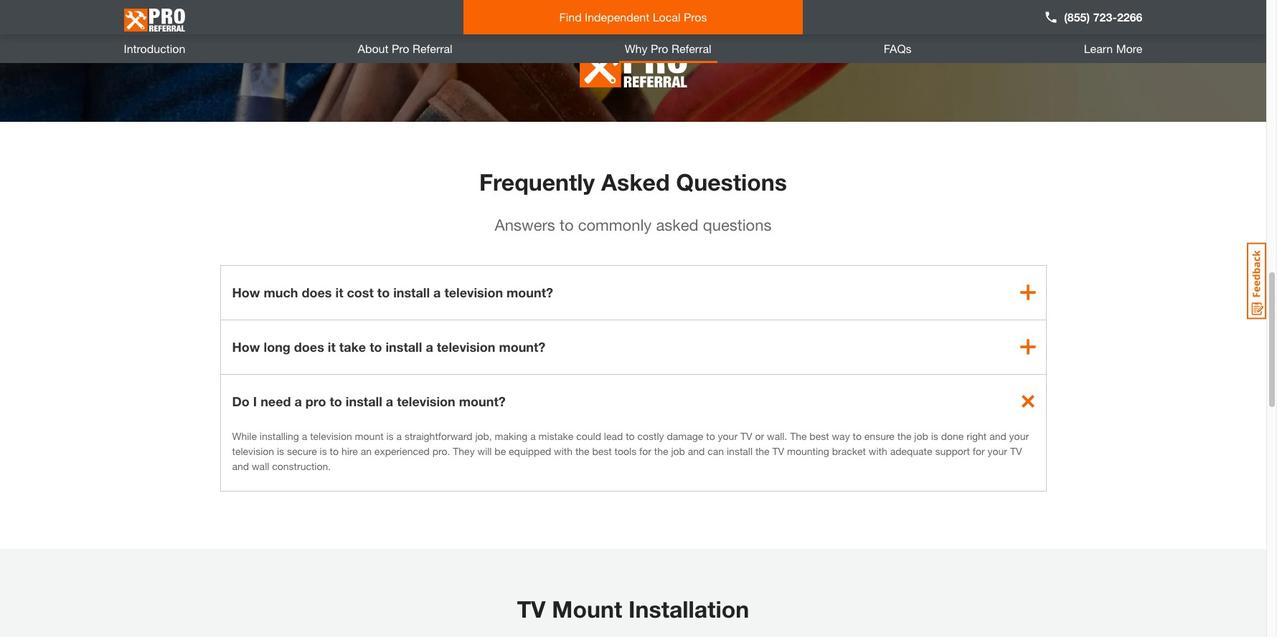 Task type: locate. For each thing, give the bounding box(es) containing it.
1 vertical spatial mount?
[[499, 339, 546, 355]]

2 vertical spatial mount?
[[459, 394, 506, 409]]

take
[[339, 339, 366, 355]]

for
[[639, 445, 651, 457], [973, 445, 985, 457]]

tv right support
[[1010, 445, 1022, 457]]

and right right
[[990, 430, 1006, 442]]

1 referral from the left
[[413, 42, 453, 55]]

experienced
[[374, 445, 430, 457]]

wall.
[[767, 430, 787, 442]]

how left much
[[232, 285, 260, 300]]

television for how much does it cost to install a television mount?
[[444, 285, 503, 300]]

referral for why pro referral
[[672, 42, 712, 55]]

1 vertical spatial best
[[592, 445, 612, 457]]

install for cost
[[393, 285, 430, 300]]

pro for about
[[392, 42, 409, 55]]

how for how much does it cost to install a television mount?
[[232, 285, 260, 300]]

a
[[433, 285, 441, 300], [426, 339, 433, 355], [295, 394, 302, 409], [386, 394, 393, 409], [302, 430, 307, 442], [396, 430, 402, 442], [530, 430, 536, 442]]

asked
[[656, 216, 699, 234]]

install for take
[[386, 339, 422, 355]]

and down damage
[[688, 445, 705, 457]]

it left cost
[[335, 285, 343, 300]]

0 vertical spatial and
[[990, 430, 1006, 442]]

referral right about
[[413, 42, 453, 55]]

1 horizontal spatial referral
[[672, 42, 712, 55]]

your
[[718, 430, 738, 442], [1009, 430, 1029, 442], [988, 445, 1007, 457]]

questions
[[676, 168, 787, 196]]

mount?
[[507, 285, 553, 300], [499, 339, 546, 355], [459, 394, 506, 409]]

why pro referral
[[625, 42, 712, 55]]

installation
[[629, 596, 749, 623]]

0 horizontal spatial referral
[[413, 42, 453, 55]]

does right "long"
[[294, 339, 324, 355]]

1 horizontal spatial pro
[[651, 42, 668, 55]]

2 vertical spatial and
[[232, 460, 249, 473]]

while installing a television mount is a straightforward job, making a mistake could lead to costly damage to your tv or wall. the best way to ensure the job is done right and your television is secure is to hire an experienced pro. they will be equipped with the best tools for the job and can install the tv mounting bracket with adequate support for your tv and wall construction.
[[232, 430, 1029, 473]]

to up can
[[706, 430, 715, 442]]

1 horizontal spatial your
[[988, 445, 1007, 457]]

1 horizontal spatial and
[[688, 445, 705, 457]]

i
[[253, 394, 257, 409]]

0 horizontal spatial pro
[[392, 42, 409, 55]]

your right right
[[1009, 430, 1029, 442]]

2 horizontal spatial and
[[990, 430, 1006, 442]]

best down lead
[[592, 445, 612, 457]]

to right answers
[[560, 216, 574, 234]]

for down right
[[973, 445, 985, 457]]

it
[[335, 285, 343, 300], [328, 339, 336, 355]]

1 horizontal spatial job
[[914, 430, 928, 442]]

1 vertical spatial does
[[294, 339, 324, 355]]

install up "mount"
[[346, 394, 382, 409]]

mount? for how much does it cost to install a television mount?
[[507, 285, 553, 300]]

0 vertical spatial does
[[302, 285, 332, 300]]

costly
[[638, 430, 664, 442]]

to up tools
[[626, 430, 635, 442]]

answers to commonly asked questions
[[495, 216, 772, 234]]

done
[[941, 430, 964, 442]]

how left "long"
[[232, 339, 260, 355]]

your up can
[[718, 430, 738, 442]]

learn
[[1084, 42, 1113, 55]]

pro right about
[[392, 42, 409, 55]]

while
[[232, 430, 257, 442]]

0 vertical spatial how
[[232, 285, 260, 300]]

1 horizontal spatial for
[[973, 445, 985, 457]]

your right support
[[988, 445, 1007, 457]]

1 horizontal spatial best
[[810, 430, 829, 442]]

mount
[[552, 596, 622, 623]]

the
[[897, 430, 912, 442], [575, 445, 590, 457], [654, 445, 668, 457], [755, 445, 770, 457]]

0 horizontal spatial with
[[554, 445, 573, 457]]

referral down the pros
[[672, 42, 712, 55]]

install right cost
[[393, 285, 430, 300]]

television for do i need a pro to install a television mount?
[[397, 394, 455, 409]]

cost
[[347, 285, 374, 300]]

frequently asked questions
[[479, 168, 787, 196]]

an
[[361, 445, 372, 457]]

or
[[755, 430, 764, 442]]

install right can
[[727, 445, 753, 457]]

is up experienced
[[386, 430, 394, 442]]

does right much
[[302, 285, 332, 300]]

0 vertical spatial it
[[335, 285, 343, 300]]

with down the mistake
[[554, 445, 573, 457]]

1 horizontal spatial with
[[869, 445, 887, 457]]

why
[[625, 42, 648, 55]]

and left "wall"
[[232, 460, 249, 473]]

ensure
[[865, 430, 895, 442]]

1 vertical spatial job
[[671, 445, 685, 457]]

install
[[393, 285, 430, 300], [386, 339, 422, 355], [346, 394, 382, 409], [727, 445, 753, 457]]

2 pro from the left
[[651, 42, 668, 55]]

damage
[[667, 430, 703, 442]]

is
[[386, 430, 394, 442], [931, 430, 938, 442], [277, 445, 284, 457], [320, 445, 327, 457]]

does
[[302, 285, 332, 300], [294, 339, 324, 355]]

2 referral from the left
[[672, 42, 712, 55]]

it for cost
[[335, 285, 343, 300]]

0 horizontal spatial for
[[639, 445, 651, 457]]

hire
[[342, 445, 358, 457]]

to
[[560, 216, 574, 234], [377, 285, 390, 300], [370, 339, 382, 355], [330, 394, 342, 409], [626, 430, 635, 442], [706, 430, 715, 442], [853, 430, 862, 442], [330, 445, 339, 457]]

it for take
[[328, 339, 336, 355]]

mistake
[[539, 430, 574, 442]]

find independent local pros button
[[463, 0, 803, 34]]

pro for why
[[651, 42, 668, 55]]

install right take
[[386, 339, 422, 355]]

tv
[[740, 430, 752, 442], [772, 445, 784, 457], [1010, 445, 1022, 457], [517, 596, 546, 623]]

television for how long does it take to install a television mount?
[[437, 339, 495, 355]]

mount
[[355, 430, 384, 442]]

how for how long does it take to install a television mount?
[[232, 339, 260, 355]]

it left take
[[328, 339, 336, 355]]

tv left mount
[[517, 596, 546, 623]]

the down costly on the bottom of page
[[654, 445, 668, 457]]

2 with from the left
[[869, 445, 887, 457]]

job
[[914, 430, 928, 442], [671, 445, 685, 457]]

1 pro from the left
[[392, 42, 409, 55]]

bracket
[[832, 445, 866, 457]]

1 vertical spatial how
[[232, 339, 260, 355]]

mount? for how long does it take to install a television mount?
[[499, 339, 546, 355]]

television
[[444, 285, 503, 300], [437, 339, 495, 355], [397, 394, 455, 409], [310, 430, 352, 442], [232, 445, 274, 457]]

job up adequate
[[914, 430, 928, 442]]

1 vertical spatial it
[[328, 339, 336, 355]]

to right the "way"
[[853, 430, 862, 442]]

best up mounting
[[810, 430, 829, 442]]

can
[[708, 445, 724, 457]]

0 vertical spatial mount?
[[507, 285, 553, 300]]

with down ensure
[[869, 445, 887, 457]]

1 how from the top
[[232, 285, 260, 300]]

pro right why
[[651, 42, 668, 55]]

and
[[990, 430, 1006, 442], [688, 445, 705, 457], [232, 460, 249, 473]]

0 horizontal spatial best
[[592, 445, 612, 457]]

pro
[[392, 42, 409, 55], [651, 42, 668, 55]]

1 with from the left
[[554, 445, 573, 457]]

2 how from the top
[[232, 339, 260, 355]]

with
[[554, 445, 573, 457], [869, 445, 887, 457]]

referral
[[413, 42, 453, 55], [672, 42, 712, 55]]

job down damage
[[671, 445, 685, 457]]

how
[[232, 285, 260, 300], [232, 339, 260, 355]]

the down 'could'
[[575, 445, 590, 457]]

best
[[810, 430, 829, 442], [592, 445, 612, 457]]

they
[[453, 445, 475, 457]]

how long does it take to install a television mount?
[[232, 339, 546, 355]]

for down costly on the bottom of page
[[639, 445, 651, 457]]



Task type: describe. For each thing, give the bounding box(es) containing it.
do i need a pro to install a television mount?
[[232, 394, 506, 409]]

secure
[[287, 445, 317, 457]]

(855)
[[1064, 10, 1090, 24]]

long
[[264, 339, 290, 355]]

0 vertical spatial best
[[810, 430, 829, 442]]

wall
[[252, 460, 269, 473]]

723-
[[1093, 10, 1117, 24]]

mount? for do i need a pro to install a television mount?
[[459, 394, 506, 409]]

way
[[832, 430, 850, 442]]

about pro referral
[[358, 42, 453, 55]]

does for long
[[294, 339, 324, 355]]

pro.
[[432, 445, 450, 457]]

2266
[[1117, 10, 1143, 24]]

find
[[559, 10, 582, 24]]

straightforward
[[405, 430, 472, 442]]

(855) 723-2266
[[1064, 10, 1143, 24]]

construction.
[[272, 460, 331, 473]]

questions
[[703, 216, 772, 234]]

learn more
[[1084, 42, 1143, 55]]

is down installing
[[277, 445, 284, 457]]

install inside the while installing a television mount is a straightforward job, making a mistake could lead to costly damage to your tv or wall. the best way to ensure the job is done right and your television is secure is to hire an experienced pro. they will be equipped with the best tools for the job and can install the tv mounting bracket with adequate support for your tv and wall construction.
[[727, 445, 753, 457]]

support
[[935, 445, 970, 457]]

to right cost
[[377, 285, 390, 300]]

0 horizontal spatial job
[[671, 445, 685, 457]]

answers
[[495, 216, 555, 234]]

introduction
[[124, 42, 185, 55]]

could
[[576, 430, 601, 442]]

feedback link image
[[1247, 243, 1266, 320]]

equipped
[[509, 445, 551, 457]]

0 vertical spatial job
[[914, 430, 928, 442]]

asked
[[601, 168, 670, 196]]

the down or
[[755, 445, 770, 457]]

to left the hire
[[330, 445, 339, 457]]

the up adequate
[[897, 430, 912, 442]]

to right take
[[370, 339, 382, 355]]

commonly
[[578, 216, 652, 234]]

how much does it cost to install a television mount?
[[232, 285, 553, 300]]

tv down wall.
[[772, 445, 784, 457]]

right
[[967, 430, 987, 442]]

2 horizontal spatial your
[[1009, 430, 1029, 442]]

faqs
[[884, 42, 912, 55]]

be
[[495, 445, 506, 457]]

independent
[[585, 10, 649, 24]]

tools
[[615, 445, 637, 457]]

referral for about pro referral
[[413, 42, 453, 55]]

more
[[1116, 42, 1143, 55]]

adequate
[[890, 445, 932, 457]]

job,
[[475, 430, 492, 442]]

pros
[[684, 10, 707, 24]]

about
[[358, 42, 389, 55]]

much
[[264, 285, 298, 300]]

is left done
[[931, 430, 938, 442]]

need
[[261, 394, 291, 409]]

does for much
[[302, 285, 332, 300]]

1 vertical spatial and
[[688, 445, 705, 457]]

lead
[[604, 430, 623, 442]]

the
[[790, 430, 807, 442]]

pro referral logo image
[[124, 3, 185, 38]]

0 horizontal spatial and
[[232, 460, 249, 473]]

will
[[478, 445, 492, 457]]

pro
[[306, 394, 326, 409]]

do
[[232, 394, 250, 409]]

is right secure
[[320, 445, 327, 457]]

tv left or
[[740, 430, 752, 442]]

making
[[495, 430, 528, 442]]

find independent local pros
[[559, 10, 707, 24]]

installing
[[260, 430, 299, 442]]

tv mount installation
[[517, 596, 749, 623]]

0 horizontal spatial your
[[718, 430, 738, 442]]

mounting
[[787, 445, 829, 457]]

install for pro
[[346, 394, 382, 409]]

1 for from the left
[[639, 445, 651, 457]]

2 for from the left
[[973, 445, 985, 457]]

local
[[653, 10, 681, 24]]

to right the pro
[[330, 394, 342, 409]]

(855) 723-2266 link
[[1044, 9, 1143, 26]]

frequently
[[479, 168, 595, 196]]



Task type: vqa. For each thing, say whether or not it's contained in the screenshot.
Questions & Answers BUTTON
no



